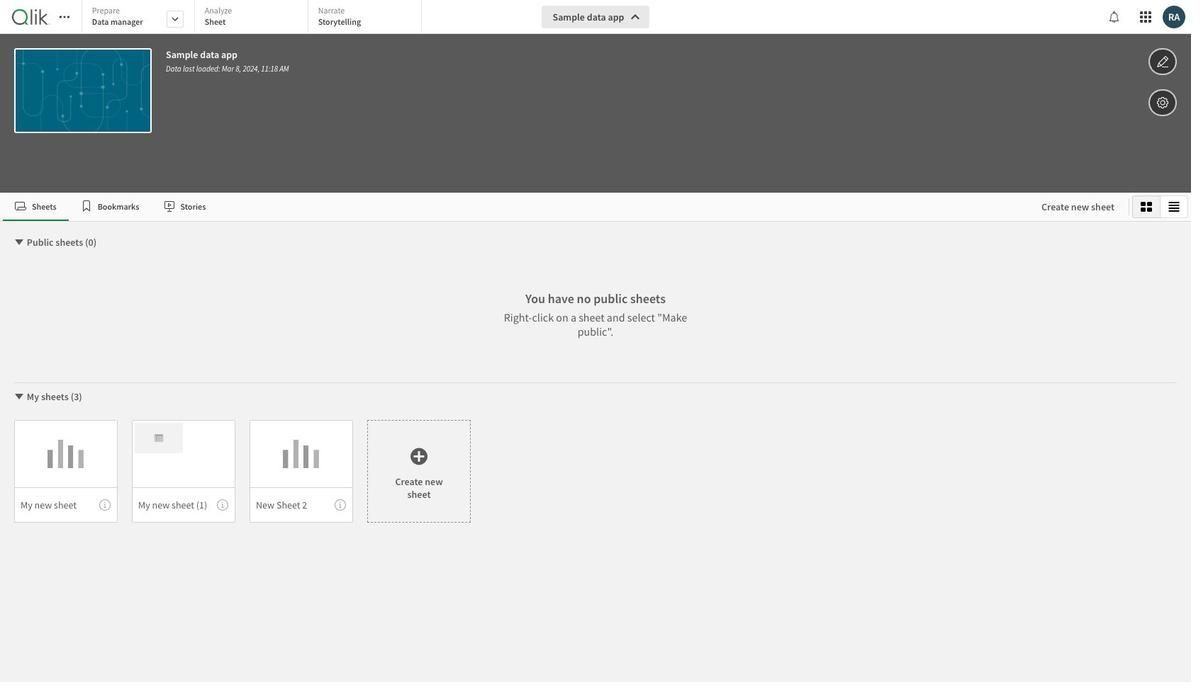 Task type: vqa. For each thing, say whether or not it's contained in the screenshot.
menu item corresponding to My new sheet (1) sheet is selected. Press the Spacebar or Enter key to open My new sheet (1) sheet. Use the right and left arrow keys to navigate. element
yes



Task type: locate. For each thing, give the bounding box(es) containing it.
application
[[0, 0, 1191, 683]]

3 menu item from the left
[[250, 488, 353, 523]]

1 tooltip from the left
[[99, 500, 111, 511]]

2 horizontal spatial menu item
[[250, 488, 353, 523]]

app options image
[[1157, 94, 1169, 111]]

2 tooltip from the left
[[217, 500, 228, 511]]

group
[[1133, 196, 1189, 218]]

new sheet 2 sheet is selected. press the spacebar or enter key to open new sheet 2 sheet. use the right and left arrow keys to navigate. element
[[250, 421, 353, 523]]

1 horizontal spatial menu item
[[132, 488, 235, 523]]

tooltip inside my new sheet sheet is selected. press the spacebar or enter key to open my new sheet sheet. use the right and left arrow keys to navigate. element
[[99, 500, 111, 511]]

0 horizontal spatial tooltip
[[99, 500, 111, 511]]

1 menu item from the left
[[14, 488, 118, 523]]

tooltip inside my new sheet (1) sheet is selected. press the spacebar or enter key to open my new sheet (1) sheet. use the right and left arrow keys to navigate. element
[[217, 500, 228, 511]]

3 tooltip from the left
[[335, 500, 346, 511]]

menu item for my new sheet (1) sheet is selected. press the spacebar or enter key to open my new sheet (1) sheet. use the right and left arrow keys to navigate. element
[[132, 488, 235, 523]]

1 horizontal spatial tooltip
[[217, 500, 228, 511]]

tooltip
[[99, 500, 111, 511], [217, 500, 228, 511], [335, 500, 346, 511]]

menu item
[[14, 488, 118, 523], [132, 488, 235, 523], [250, 488, 353, 523]]

tab list
[[81, 0, 427, 35], [3, 193, 1028, 221]]

2 horizontal spatial tooltip
[[335, 500, 346, 511]]

grid view image
[[1141, 201, 1152, 213]]

collapse image
[[13, 237, 25, 248]]

2 menu item from the left
[[132, 488, 235, 523]]

menu item for new sheet 2 sheet is selected. press the spacebar or enter key to open new sheet 2 sheet. use the right and left arrow keys to navigate. element
[[250, 488, 353, 523]]

tooltip inside new sheet 2 sheet is selected. press the spacebar or enter key to open new sheet 2 sheet. use the right and left arrow keys to navigate. element
[[335, 500, 346, 511]]

0 vertical spatial tab list
[[81, 0, 427, 35]]

collapse image
[[13, 391, 25, 403]]

0 horizontal spatial menu item
[[14, 488, 118, 523]]

toolbar
[[0, 0, 1191, 193]]



Task type: describe. For each thing, give the bounding box(es) containing it.
my new sheet sheet is selected. press the spacebar or enter key to open my new sheet sheet. use the right and left arrow keys to navigate. element
[[14, 421, 118, 523]]

tooltip for new sheet 2 sheet is selected. press the spacebar or enter key to open new sheet 2 sheet. use the right and left arrow keys to navigate. element
[[335, 500, 346, 511]]

edit image
[[1157, 53, 1169, 70]]

1 vertical spatial tab list
[[3, 193, 1028, 221]]

list view image
[[1169, 201, 1180, 213]]

tooltip for my new sheet (1) sheet is selected. press the spacebar or enter key to open my new sheet (1) sheet. use the right and left arrow keys to navigate. element
[[217, 500, 228, 511]]

my new sheet (1) sheet is selected. press the spacebar or enter key to open my new sheet (1) sheet. use the right and left arrow keys to navigate. element
[[132, 421, 235, 523]]

tooltip for my new sheet sheet is selected. press the spacebar or enter key to open my new sheet sheet. use the right and left arrow keys to navigate. element
[[99, 500, 111, 511]]

menu item for my new sheet sheet is selected. press the spacebar or enter key to open my new sheet sheet. use the right and left arrow keys to navigate. element
[[14, 488, 118, 523]]



